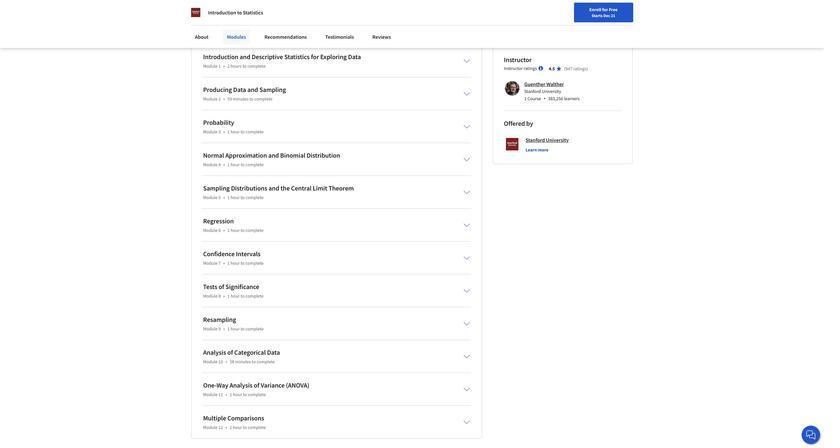 Task type: locate. For each thing, give the bounding box(es) containing it.
statistics inside introduction and descriptive statistics for exploring data module 1 • 2 hours to complete
[[284, 53, 310, 61]]

learners
[[564, 96, 580, 102]]

1 vertical spatial that
[[202, 22, 211, 28]]

2
[[227, 63, 230, 69], [218, 96, 221, 102]]

guenther walther image
[[505, 81, 519, 96]]

to down categorical
[[252, 359, 256, 365]]

hour down approximation
[[231, 162, 240, 168]]

that down the 'principles'
[[202, 22, 211, 28]]

0 horizontal spatial that
[[202, 22, 211, 28]]

1 inside resampling module 9 • 1 hour to complete
[[227, 326, 230, 332]]

for left learning
[[397, 1, 403, 7]]

ratings
[[524, 65, 537, 71], [573, 66, 587, 72]]

learn more button
[[526, 147, 548, 153]]

0 vertical spatial data
[[348, 53, 361, 61]]

0 vertical spatial sampling
[[259, 85, 286, 94]]

machine
[[365, 22, 383, 28]]

1 vertical spatial 2
[[218, 96, 221, 102]]

7 module from the top
[[203, 260, 218, 266]]

ratings up guenther
[[524, 65, 537, 71]]

1 vertical spatial minutes
[[235, 359, 251, 365]]

module inside 'regression module 6 • 1 hour to complete'
[[203, 228, 218, 233]]

11 module from the top
[[203, 392, 218, 398]]

university inside "guenther walther stanford university 1 course • 383,256 learners"
[[542, 88, 561, 94]]

module left the 10 in the left of the page
[[203, 359, 218, 365]]

minutes inside analysis of categorical data module 10 • 58 minutes to complete
[[235, 359, 251, 365]]

university down walther
[[542, 88, 561, 94]]

introduction inside introduction and descriptive statistics for exploring data module 1 • 2 hours to complete
[[203, 53, 238, 61]]

minutes right the 59
[[233, 96, 249, 102]]

statistics
[[243, 9, 263, 16], [284, 53, 310, 61]]

thinking up be
[[319, 1, 337, 7]]

module left 5
[[203, 195, 218, 201]]

hour inside 'regression module 6 • 1 hour to complete'
[[231, 228, 240, 233]]

you
[[289, 1, 297, 7], [231, 22, 239, 28]]

of inside analysis of categorical data module 10 • 58 minutes to complete
[[227, 349, 233, 357]]

statistical
[[298, 1, 318, 7], [315, 22, 336, 28]]

the right gain at top
[[417, 15, 424, 21]]

central
[[291, 184, 312, 192]]

thinking up testimonials
[[337, 22, 354, 28]]

1 vertical spatial data
[[233, 85, 246, 94]]

0 horizontal spatial data
[[233, 85, 246, 94]]

1 vertical spatial will
[[398, 15, 405, 21]]

data right producing
[[233, 85, 246, 94]]

find your new career
[[622, 8, 664, 13]]

ratings right 947
[[573, 66, 587, 72]]

analysis inside one-way analysis of variance (anova) module 11 • 1 hour to complete
[[230, 382, 253, 390]]

limit
[[313, 184, 327, 192]]

1 right 5
[[227, 195, 230, 201]]

6 module from the top
[[203, 228, 218, 233]]

complete inside analysis of categorical data module 10 • 58 minutes to complete
[[257, 359, 275, 365]]

• right 11
[[226, 392, 227, 398]]

2 horizontal spatial data
[[348, 53, 361, 61]]

producing
[[203, 85, 232, 94]]

data up you
[[393, 8, 403, 14]]

module left 9
[[203, 326, 218, 332]]

categorical
[[234, 349, 266, 357]]

for
[[397, 1, 403, 7], [602, 7, 608, 13], [342, 15, 348, 21], [311, 53, 319, 61]]

0 vertical spatial stanford
[[524, 88, 541, 94]]

1 left hours
[[218, 63, 221, 69]]

• right 4
[[223, 162, 225, 168]]

minutes
[[233, 96, 249, 102], [235, 359, 251, 365]]

multiple
[[349, 15, 367, 21]]

0 vertical spatial minutes
[[233, 96, 249, 102]]

minutes right 58
[[235, 359, 251, 365]]

and inside the sampling distributions and the central limit theorem module 5 • 1 hour to complete
[[269, 184, 279, 192]]

introduction
[[208, 9, 236, 16], [203, 53, 238, 61]]

1 horizontal spatial you
[[289, 1, 297, 7]]

sampling
[[259, 85, 286, 94], [203, 184, 230, 192]]

data
[[348, 53, 361, 61], [233, 85, 246, 94], [267, 349, 280, 357]]

statistics down statistics"
[[243, 9, 263, 16]]

12
[[218, 425, 223, 431]]

1 horizontal spatial will
[[398, 15, 405, 21]]

module inside one-way analysis of variance (anova) module 11 • 1 hour to complete
[[203, 392, 218, 398]]

to inside 'regression module 6 • 1 hour to complete'
[[241, 228, 245, 233]]

minutes for and
[[233, 96, 249, 102]]

hour down significance
[[231, 293, 240, 299]]

to down concepts
[[343, 8, 347, 14]]

• left 58
[[226, 359, 227, 365]]

statistical up course, you
[[298, 1, 318, 7]]

analysis right way
[[230, 382, 253, 390]]

1 right 4
[[227, 162, 230, 168]]

1 horizontal spatial 2
[[227, 63, 230, 69]]

8 module from the top
[[203, 293, 218, 299]]

0 horizontal spatial statistics
[[243, 9, 263, 16]]

tests
[[299, 15, 309, 21]]

hour inside tests of significance module 8 • 1 hour to complete
[[231, 293, 240, 299]]

to down significance
[[241, 293, 245, 299]]

1 vertical spatial statistics
[[284, 53, 310, 61]]

concepts
[[338, 1, 357, 7]]

contexts.
[[368, 15, 387, 21]]

instructor for instructor
[[504, 56, 532, 64]]

be
[[326, 8, 331, 14]]

5 module from the top
[[203, 195, 218, 201]]

data up understand
[[434, 1, 444, 7]]

of up 58
[[227, 349, 233, 357]]

foundational
[[425, 15, 452, 21]]

to inside "confidence intervals module 7 • 1 hour to complete"
[[241, 260, 245, 266]]

1 vertical spatial instructor
[[504, 65, 523, 71]]

multiple comparisons module 12 • 1 hour to complete
[[203, 414, 266, 431]]

able
[[333, 8, 342, 14]]

module
[[203, 63, 218, 69], [203, 96, 218, 102], [203, 129, 218, 135], [203, 162, 218, 168], [203, 195, 218, 201], [203, 228, 218, 233], [203, 260, 218, 266], [203, 293, 218, 299], [203, 326, 218, 332], [203, 359, 218, 365], [203, 392, 218, 398], [203, 425, 218, 431]]

0 horizontal spatial you
[[231, 22, 239, 28]]

in
[[310, 22, 314, 28]]

1 horizontal spatial statistics
[[284, 53, 310, 61]]

1 horizontal spatial data
[[267, 349, 280, 357]]

of inside one-way analysis of variance (anova) module 11 • 1 hour to complete
[[254, 382, 259, 390]]

(anova)
[[286, 382, 309, 390]]

data right categorical
[[267, 349, 280, 357]]

• right "7"
[[223, 260, 225, 266]]

introduction down "introduction
[[208, 9, 236, 16]]

to inside normal approximation and binomial distribution module 4 • 1 hour to complete
[[241, 162, 245, 168]]

stanford
[[524, 88, 541, 94], [526, 137, 545, 143]]

will right you
[[398, 15, 405, 21]]

• right 3 at the left top
[[223, 129, 225, 135]]

None search field
[[94, 4, 252, 17]]

to right the 59
[[249, 96, 253, 102]]

of up prepare
[[222, 15, 226, 21]]

1 right "7"
[[227, 260, 230, 266]]

course, you
[[292, 8, 316, 14]]

1 horizontal spatial ratings
[[573, 66, 587, 72]]

2 vertical spatial data
[[267, 349, 280, 357]]

module left 4
[[203, 162, 218, 168]]

1 instructor from the top
[[504, 56, 532, 64]]

to up comparisons
[[243, 392, 247, 398]]

0 horizontal spatial data
[[393, 8, 403, 14]]

4
[[218, 162, 221, 168]]

• left the 59
[[223, 96, 225, 102]]

you down 'sampling,' at the left top of the page
[[231, 22, 239, 28]]

• inside 'regression module 6 • 1 hour to complete'
[[223, 228, 225, 233]]

analysis
[[203, 349, 226, 357], [230, 382, 253, 390]]

the
[[260, 8, 267, 14], [283, 8, 291, 14], [417, 15, 424, 21], [281, 184, 290, 192]]

0 vertical spatial university
[[542, 88, 561, 94]]

1 vertical spatial you
[[231, 22, 239, 28]]

skills
[[191, 22, 201, 28]]

to down 'sampling,' at the left top of the page
[[240, 22, 244, 28]]

introduction up hours
[[203, 53, 238, 61]]

that up perform
[[358, 1, 367, 7]]

instructor ratings
[[504, 65, 537, 71]]

data inside analysis of categorical data module 10 • 58 minutes to complete
[[267, 349, 280, 357]]

1 right 9
[[227, 326, 230, 332]]

more down select
[[262, 22, 273, 28]]

for inside enroll for free starts dec 21
[[602, 7, 608, 13]]

theorem
[[329, 184, 354, 192]]

complete
[[247, 63, 266, 69], [254, 96, 272, 102], [246, 129, 264, 135], [246, 162, 264, 168], [246, 195, 264, 201], [246, 228, 264, 233], [246, 260, 264, 266], [246, 293, 264, 299], [246, 326, 264, 332], [257, 359, 275, 365], [248, 392, 266, 398], [248, 425, 266, 431]]

significance
[[225, 283, 259, 291]]

for inside introduction and descriptive statistics for exploring data module 1 • 2 hours to complete
[[311, 53, 319, 61]]

9 module from the top
[[203, 326, 218, 332]]

your
[[632, 8, 641, 13]]

recommendations
[[264, 34, 307, 40]]

• right 12
[[226, 425, 227, 431]]

hour right 11
[[233, 392, 242, 398]]

4 module from the top
[[203, 162, 218, 168]]

module inside resampling module 9 • 1 hour to complete
[[203, 326, 218, 332]]

• right course
[[544, 95, 546, 102]]

to down comparisons
[[243, 425, 247, 431]]

to inside producing data and sampling module 2 • 59 minutes to complete
[[249, 96, 253, 102]]

to down "introduction
[[237, 9, 242, 16]]

• right 5
[[223, 195, 225, 201]]

module down one-
[[203, 392, 218, 398]]

1 horizontal spatial analysis
[[230, 382, 253, 390]]

0 vertical spatial analysis
[[203, 349, 226, 357]]

12 module from the top
[[203, 425, 218, 431]]

principles
[[199, 15, 220, 21]]

offered by
[[504, 119, 533, 128]]

minutes inside producing data and sampling module 2 • 59 minutes to complete
[[233, 96, 249, 102]]

introduction for to
[[208, 9, 236, 16]]

hour right 5
[[231, 195, 240, 201]]

testimonials link
[[321, 30, 358, 44]]

1 module from the top
[[203, 63, 218, 69]]

1 horizontal spatial more
[[538, 147, 548, 153]]

of
[[278, 8, 282, 14], [222, 15, 226, 21], [310, 15, 314, 21], [219, 283, 224, 291], [227, 349, 233, 357], [254, 382, 259, 390]]

the up appropriate
[[283, 8, 291, 14]]

0 horizontal spatial sampling
[[203, 184, 230, 192]]

to inside tests of significance module 8 • 1 hour to complete
[[241, 293, 245, 299]]

2 module from the top
[[203, 96, 218, 102]]

5
[[218, 195, 221, 201]]

2 left hours
[[227, 63, 230, 69]]

instructor up instructor ratings
[[504, 56, 532, 64]]

0 vertical spatial more
[[262, 22, 273, 28]]

more down stanford university
[[538, 147, 548, 153]]

stanford's "introduction to statistics" teaches you statistical thinking concepts that are essential for learning from data and communicating insights. by the end of the course, you will be able to perform exploratory data analysis, understand key principles of sampling, and select appropriate tests of significance for multiple contexts. you will gain the foundational skills that prepare you to pursue more advanced topics in statistical thinking and machine learning.
[[191, 1, 453, 28]]

comparisons
[[227, 414, 264, 423]]

• left hours
[[223, 63, 225, 69]]

1 vertical spatial university
[[546, 137, 569, 143]]

understand
[[424, 8, 449, 14]]

1 horizontal spatial that
[[358, 1, 367, 7]]

of up 8
[[219, 283, 224, 291]]

0 horizontal spatial more
[[262, 22, 273, 28]]

distribution
[[307, 151, 340, 159]]

thinking
[[319, 1, 337, 7], [337, 22, 354, 28]]

complete inside 'regression module 6 • 1 hour to complete'
[[246, 228, 264, 233]]

1
[[218, 63, 221, 69], [524, 96, 527, 102], [227, 129, 230, 135], [227, 162, 230, 168], [227, 195, 230, 201], [227, 228, 230, 233], [227, 260, 230, 266], [227, 293, 230, 299], [227, 326, 230, 332], [230, 392, 232, 398], [230, 425, 232, 431]]

hour right 9
[[231, 326, 240, 332]]

data right exploring
[[348, 53, 361, 61]]

will left be
[[318, 8, 325, 14]]

• inside tests of significance module 8 • 1 hour to complete
[[223, 293, 225, 299]]

to right 9
[[241, 326, 245, 332]]

6
[[218, 228, 221, 233]]

1 vertical spatial analysis
[[230, 382, 253, 390]]

1 inside the 'multiple comparisons module 12 • 1 hour to complete'
[[230, 425, 232, 431]]

analysis up the 10 in the left of the page
[[203, 349, 226, 357]]

sampling inside producing data and sampling module 2 • 59 minutes to complete
[[259, 85, 286, 94]]

0 horizontal spatial analysis
[[203, 349, 226, 357]]

resampling module 9 • 1 hour to complete
[[203, 316, 264, 332]]

hour down comparisons
[[233, 425, 242, 431]]

1 right 8
[[227, 293, 230, 299]]

find
[[622, 8, 631, 13]]

0 vertical spatial introduction
[[208, 9, 236, 16]]

•
[[223, 63, 225, 69], [544, 95, 546, 102], [223, 96, 225, 102], [223, 129, 225, 135], [223, 162, 225, 168], [223, 195, 225, 201], [223, 228, 225, 233], [223, 260, 225, 266], [223, 293, 225, 299], [223, 326, 225, 332], [226, 359, 227, 365], [226, 392, 227, 398], [226, 425, 227, 431]]

0 vertical spatial that
[[358, 1, 367, 7]]

module left 8
[[203, 293, 218, 299]]

2 down producing
[[218, 96, 221, 102]]

0 vertical spatial statistics
[[243, 9, 263, 16]]

to right hours
[[243, 63, 247, 69]]

hour right 6
[[231, 228, 240, 233]]

to down approximation
[[241, 162, 245, 168]]

1 right 11
[[230, 392, 232, 398]]

learn
[[526, 147, 537, 153]]

to inside analysis of categorical data module 10 • 58 minutes to complete
[[252, 359, 256, 365]]

for up dec
[[602, 7, 608, 13]]

instructor for instructor ratings
[[504, 65, 523, 71]]

0 vertical spatial instructor
[[504, 56, 532, 64]]

1 inside "confidence intervals module 7 • 1 hour to complete"
[[227, 260, 230, 266]]

university up learn more button
[[546, 137, 569, 143]]

• right 8
[[223, 293, 225, 299]]

0 vertical spatial data
[[434, 1, 444, 7]]

1 horizontal spatial sampling
[[259, 85, 286, 94]]

teaches
[[271, 1, 288, 7]]

10 module from the top
[[203, 359, 218, 365]]

to right 3 at the left top
[[241, 129, 245, 135]]

hour inside "confidence intervals module 7 • 1 hour to complete"
[[231, 260, 240, 266]]

starts
[[592, 13, 603, 18]]

hour inside one-way analysis of variance (anova) module 11 • 1 hour to complete
[[233, 392, 242, 398]]

1 right 6
[[227, 228, 230, 233]]

enroll for free starts dec 21
[[589, 7, 618, 18]]

module left 3 at the left top
[[203, 129, 218, 135]]

58
[[230, 359, 234, 365]]

)
[[587, 66, 588, 72]]

2 instructor from the top
[[504, 65, 523, 71]]

more
[[262, 22, 273, 28], [538, 147, 548, 153]]

complete inside "confidence intervals module 7 • 1 hour to complete"
[[246, 260, 264, 266]]

1 right 12
[[230, 425, 232, 431]]

module left "7"
[[203, 260, 218, 266]]

• inside the sampling distributions and the central limit theorem module 5 • 1 hour to complete
[[223, 195, 225, 201]]

gain
[[406, 15, 415, 21]]

about link
[[191, 30, 212, 44]]

module up producing
[[203, 63, 218, 69]]

of left variance
[[254, 382, 259, 390]]

to
[[244, 1, 248, 7], [343, 8, 347, 14], [237, 9, 242, 16], [240, 22, 244, 28], [243, 63, 247, 69], [249, 96, 253, 102], [241, 129, 245, 135], [241, 162, 245, 168], [241, 195, 245, 201], [241, 228, 245, 233], [241, 260, 245, 266], [241, 293, 245, 299], [241, 326, 245, 332], [252, 359, 256, 365], [243, 392, 247, 398], [243, 425, 247, 431]]

1 right 3 at the left top
[[227, 129, 230, 135]]

1 inside introduction and descriptive statistics for exploring data module 1 • 2 hours to complete
[[218, 63, 221, 69]]

stanford up learn more
[[526, 137, 545, 143]]

significance
[[316, 15, 341, 21]]

0 horizontal spatial will
[[318, 8, 325, 14]]

statistical down the significance
[[315, 22, 336, 28]]

statistics down recommendations link
[[284, 53, 310, 61]]

0 horizontal spatial 2
[[218, 96, 221, 102]]

0 vertical spatial 2
[[227, 63, 230, 69]]

sampling down introduction and descriptive statistics for exploring data module 1 • 2 hours to complete
[[259, 85, 286, 94]]

for left multiple
[[342, 15, 348, 21]]

statistics"
[[249, 1, 270, 7]]

chat with us image
[[806, 430, 816, 441]]

sampling up 5
[[203, 184, 230, 192]]

complete inside tests of significance module 8 • 1 hour to complete
[[246, 293, 264, 299]]

minutes for categorical
[[235, 359, 251, 365]]

one-
[[203, 382, 217, 390]]

module inside producing data and sampling module 2 • 59 minutes to complete
[[203, 96, 218, 102]]

module inside introduction and descriptive statistics for exploring data module 1 • 2 hours to complete
[[203, 63, 218, 69]]

3 module from the top
[[203, 129, 218, 135]]

to down distributions
[[241, 195, 245, 201]]

the left "central"
[[281, 184, 290, 192]]

1 vertical spatial sampling
[[203, 184, 230, 192]]

3
[[218, 129, 221, 135]]

sampling inside the sampling distributions and the central limit theorem module 5 • 1 hour to complete
[[203, 184, 230, 192]]

hour right "7"
[[231, 260, 240, 266]]

1 vertical spatial more
[[538, 147, 548, 153]]

instructor up guenther walther image
[[504, 65, 523, 71]]

key
[[191, 15, 198, 21]]

0 vertical spatial you
[[289, 1, 297, 7]]

module inside "confidence intervals module 7 • 1 hour to complete"
[[203, 260, 218, 266]]

distributions
[[231, 184, 267, 192]]

1 inside normal approximation and binomial distribution module 4 • 1 hour to complete
[[227, 162, 230, 168]]

1 vertical spatial introduction
[[203, 53, 238, 61]]

module inside tests of significance module 8 • 1 hour to complete
[[203, 293, 218, 299]]

module inside probability module 3 • 1 hour to complete
[[203, 129, 218, 135]]

module down producing
[[203, 96, 218, 102]]

by
[[526, 119, 533, 128]]

will
[[318, 8, 325, 14], [398, 15, 405, 21]]

1 horizontal spatial data
[[434, 1, 444, 7]]



Task type: vqa. For each thing, say whether or not it's contained in the screenshot.
of inside the Tests of Significance Module 8 • 1 hour to complete
yes



Task type: describe. For each thing, give the bounding box(es) containing it.
to inside probability module 3 • 1 hour to complete
[[241, 129, 245, 135]]

0 vertical spatial statistical
[[298, 1, 318, 7]]

hour inside the 'multiple comparisons module 12 • 1 hour to complete'
[[233, 425, 242, 431]]

one-way analysis of variance (anova) module 11 • 1 hour to complete
[[203, 382, 309, 398]]

by
[[254, 8, 259, 14]]

regression
[[203, 217, 234, 225]]

learn more
[[526, 147, 548, 153]]

0 horizontal spatial ratings
[[524, 65, 537, 71]]

guenther walther stanford university 1 course • 383,256 learners
[[524, 81, 580, 102]]

data inside introduction and descriptive statistics for exploring data module 1 • 2 hours to complete
[[348, 53, 361, 61]]

learning
[[404, 1, 421, 7]]

complete inside one-way analysis of variance (anova) module 11 • 1 hour to complete
[[248, 392, 266, 398]]

walther
[[546, 81, 564, 87]]

topics
[[296, 22, 309, 28]]

module inside normal approximation and binomial distribution module 4 • 1 hour to complete
[[203, 162, 218, 168]]

career
[[651, 8, 664, 13]]

1 inside 'regression module 6 • 1 hour to complete'
[[227, 228, 230, 233]]

complete inside resampling module 9 • 1 hour to complete
[[246, 326, 264, 332]]

communicating
[[200, 8, 234, 14]]

stanford's
[[191, 1, 213, 7]]

dec
[[603, 13, 610, 18]]

resampling
[[203, 316, 236, 324]]

2 inside introduction and descriptive statistics for exploring data module 1 • 2 hours to complete
[[227, 63, 230, 69]]

introduction for and
[[203, 53, 238, 61]]

new
[[641, 8, 650, 13]]

• inside "confidence intervals module 7 • 1 hour to complete"
[[223, 260, 225, 266]]

• inside resampling module 9 • 1 hour to complete
[[223, 326, 225, 332]]

383,256
[[548, 96, 563, 102]]

2 inside producing data and sampling module 2 • 59 minutes to complete
[[218, 96, 221, 102]]

complete inside normal approximation and binomial distribution module 4 • 1 hour to complete
[[246, 162, 264, 168]]

1 vertical spatial data
[[393, 8, 403, 14]]

normal approximation and binomial distribution module 4 • 1 hour to complete
[[203, 151, 340, 168]]

of up in
[[310, 15, 314, 21]]

analysis of categorical data module 10 • 58 minutes to complete
[[203, 349, 280, 365]]

confidence intervals module 7 • 1 hour to complete
[[203, 250, 264, 266]]

1 vertical spatial thinking
[[337, 22, 354, 28]]

complete inside probability module 3 • 1 hour to complete
[[246, 129, 264, 135]]

4.5
[[549, 66, 555, 72]]

probability
[[203, 118, 234, 127]]

insights.
[[235, 8, 253, 14]]

hours
[[231, 63, 242, 69]]

the up select
[[260, 8, 267, 14]]

normal
[[203, 151, 224, 159]]

• inside "guenther walther stanford university 1 course • 383,256 learners"
[[544, 95, 546, 102]]

10
[[218, 359, 223, 365]]

"introduction
[[214, 1, 242, 7]]

reviews
[[372, 34, 391, 40]]

approximation
[[225, 151, 267, 159]]

tests
[[203, 283, 217, 291]]

descriptive
[[252, 53, 283, 61]]

and inside introduction and descriptive statistics for exploring data module 1 • 2 hours to complete
[[240, 53, 250, 61]]

hour inside probability module 3 • 1 hour to complete
[[231, 129, 240, 135]]

course
[[528, 96, 541, 102]]

of down teaches
[[278, 8, 282, 14]]

intervals
[[236, 250, 260, 258]]

stanford university link
[[526, 136, 569, 144]]

9
[[218, 326, 221, 332]]

to inside the sampling distributions and the central limit theorem module 5 • 1 hour to complete
[[241, 195, 245, 201]]

• inside introduction and descriptive statistics for exploring data module 1 • 2 hours to complete
[[223, 63, 225, 69]]

1 vertical spatial statistical
[[315, 22, 336, 28]]

more inside button
[[538, 147, 548, 153]]

the inside the sampling distributions and the central limit theorem module 5 • 1 hour to complete
[[281, 184, 290, 192]]

producing data and sampling module 2 • 59 minutes to complete
[[203, 85, 286, 102]]

0 vertical spatial will
[[318, 8, 325, 14]]

appropriate
[[272, 15, 297, 21]]

are
[[368, 1, 375, 7]]

complete inside introduction and descriptive statistics for exploring data module 1 • 2 hours to complete
[[247, 63, 266, 69]]

1 vertical spatial stanford
[[526, 137, 545, 143]]

• inside normal approximation and binomial distribution module 4 • 1 hour to complete
[[223, 162, 225, 168]]

module inside the 'multiple comparisons module 12 • 1 hour to complete'
[[203, 425, 218, 431]]

pursue
[[245, 22, 261, 28]]

to inside the 'multiple comparisons module 12 • 1 hour to complete'
[[243, 425, 247, 431]]

you
[[389, 15, 397, 21]]

( 947 ratings )
[[564, 66, 588, 72]]

stanford inside "guenther walther stanford university 1 course • 383,256 learners"
[[524, 88, 541, 94]]

hour inside the sampling distributions and the central limit theorem module 5 • 1 hour to complete
[[231, 195, 240, 201]]

21
[[611, 13, 615, 18]]

947
[[566, 66, 572, 72]]

analysis,
[[404, 8, 422, 14]]

data inside producing data and sampling module 2 • 59 minutes to complete
[[233, 85, 246, 94]]

sampling,
[[227, 15, 248, 21]]

enroll
[[589, 7, 601, 13]]

introduction to statistics
[[208, 9, 263, 16]]

introduction and descriptive statistics for exploring data module 1 • 2 hours to complete
[[203, 53, 361, 69]]

recommendations link
[[261, 30, 311, 44]]

• inside producing data and sampling module 2 • 59 minutes to complete
[[223, 96, 225, 102]]

1 inside one-way analysis of variance (anova) module 11 • 1 hour to complete
[[230, 392, 232, 398]]

perform
[[348, 8, 366, 14]]

select
[[258, 15, 271, 21]]

module inside the sampling distributions and the central limit theorem module 5 • 1 hour to complete
[[203, 195, 218, 201]]

and inside normal approximation and binomial distribution module 4 • 1 hour to complete
[[268, 151, 279, 159]]

to inside one-way analysis of variance (anova) module 11 • 1 hour to complete
[[243, 392, 247, 398]]

and inside producing data and sampling module 2 • 59 minutes to complete
[[247, 85, 258, 94]]

essential
[[376, 1, 395, 7]]

binomial
[[280, 151, 305, 159]]

about
[[195, 34, 209, 40]]

testimonials
[[325, 34, 354, 40]]

to up "insights."
[[244, 1, 248, 7]]

1 inside the sampling distributions and the central limit theorem module 5 • 1 hour to complete
[[227, 195, 230, 201]]

to inside resampling module 9 • 1 hour to complete
[[241, 326, 245, 332]]

learning.
[[384, 22, 403, 28]]

complete inside the 'multiple comparisons module 12 • 1 hour to complete'
[[248, 425, 266, 431]]

• inside the 'multiple comparisons module 12 • 1 hour to complete'
[[226, 425, 227, 431]]

sampling distributions and the central limit theorem module 5 • 1 hour to complete
[[203, 184, 354, 201]]

8
[[218, 293, 221, 299]]

of inside tests of significance module 8 • 1 hour to complete
[[219, 283, 224, 291]]

0 vertical spatial thinking
[[319, 1, 337, 7]]

complete inside producing data and sampling module 2 • 59 minutes to complete
[[254, 96, 272, 102]]

free
[[609, 7, 618, 13]]

exploring
[[320, 53, 347, 61]]

modules link
[[223, 30, 250, 44]]

variance
[[261, 382, 285, 390]]

hour inside resampling module 9 • 1 hour to complete
[[231, 326, 240, 332]]

complete inside the sampling distributions and the central limit theorem module 5 • 1 hour to complete
[[246, 195, 264, 201]]

module inside analysis of categorical data module 10 • 58 minutes to complete
[[203, 359, 218, 365]]

• inside probability module 3 • 1 hour to complete
[[223, 129, 225, 135]]

advanced
[[274, 22, 295, 28]]

modules
[[227, 34, 246, 40]]

analysis inside analysis of categorical data module 10 • 58 minutes to complete
[[203, 349, 226, 357]]

1 inside "guenther walther stanford university 1 course • 383,256 learners"
[[524, 96, 527, 102]]

offered
[[504, 119, 525, 128]]

hour inside normal approximation and binomial distribution module 4 • 1 hour to complete
[[231, 162, 240, 168]]

stanford university
[[526, 137, 569, 143]]

more inside stanford's "introduction to statistics" teaches you statistical thinking concepts that are essential for learning from data and communicating insights. by the end of the course, you will be able to perform exploratory data analysis, understand key principles of sampling, and select appropriate tests of significance for multiple contexts. you will gain the foundational skills that prepare you to pursue more advanced topics in statistical thinking and machine learning.
[[262, 22, 273, 28]]

to inside introduction and descriptive statistics for exploring data module 1 • 2 hours to complete
[[243, 63, 247, 69]]

reviews link
[[368, 30, 395, 44]]

• inside one-way analysis of variance (anova) module 11 • 1 hour to complete
[[226, 392, 227, 398]]

1 inside probability module 3 • 1 hour to complete
[[227, 129, 230, 135]]

stanford university image
[[191, 8, 200, 17]]

1 inside tests of significance module 8 • 1 hour to complete
[[227, 293, 230, 299]]

prepare
[[212, 22, 229, 28]]

• inside analysis of categorical data module 10 • 58 minutes to complete
[[226, 359, 227, 365]]

probability module 3 • 1 hour to complete
[[203, 118, 264, 135]]

end
[[269, 8, 277, 14]]



